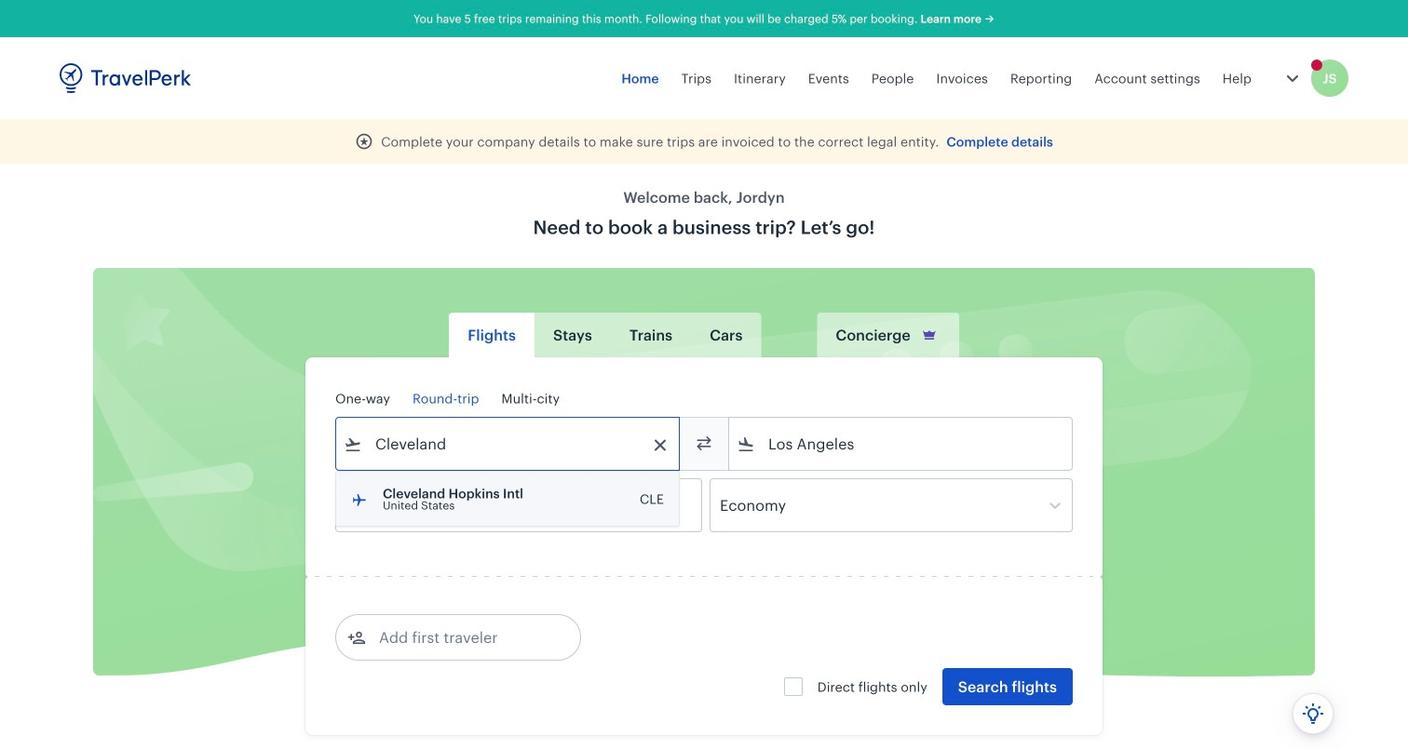 Task type: locate. For each thing, give the bounding box(es) containing it.
Depart text field
[[362, 480, 459, 532]]

Add first traveler search field
[[366, 623, 560, 653]]

From search field
[[362, 429, 655, 459]]



Task type: describe. For each thing, give the bounding box(es) containing it.
Return text field
[[473, 480, 570, 532]]

To search field
[[755, 429, 1048, 459]]



